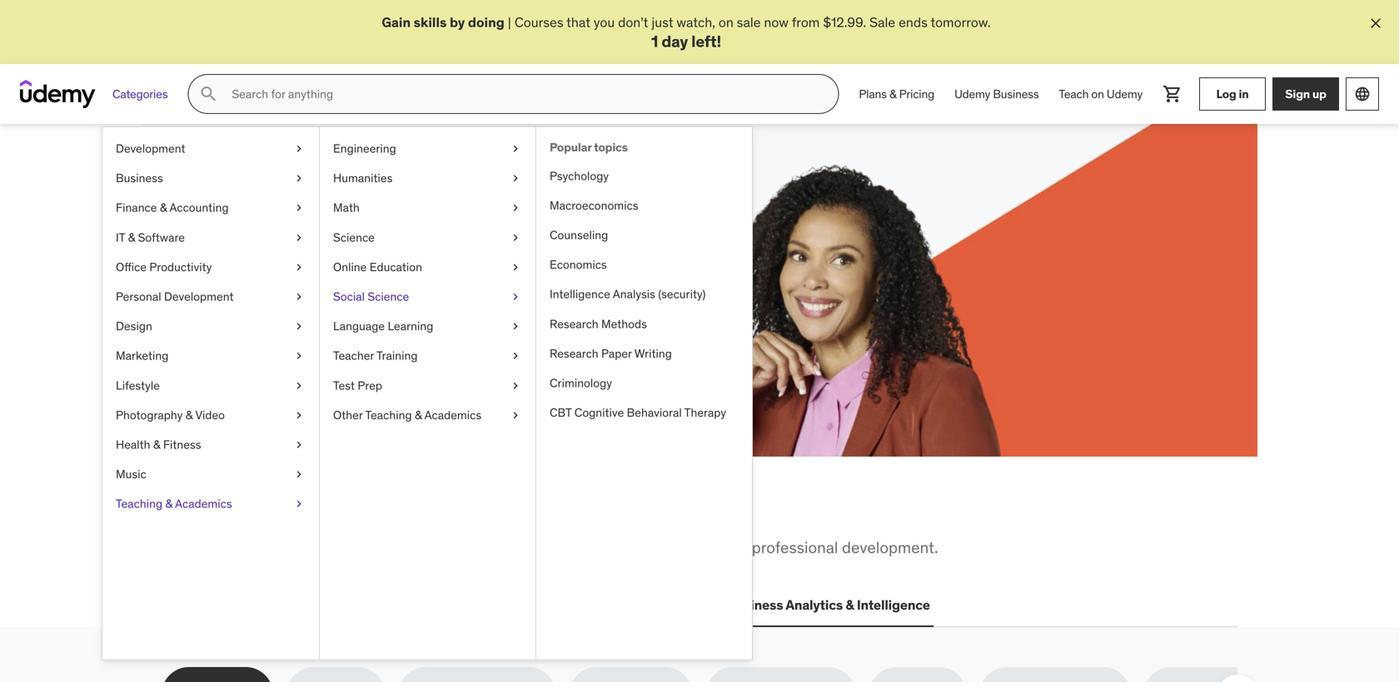 Task type: vqa. For each thing, say whether or not it's contained in the screenshot.
INSTRUCTOR link
no



Task type: describe. For each thing, give the bounding box(es) containing it.
it & software link
[[102, 223, 319, 253]]

xsmall image for it & software
[[292, 230, 306, 246]]

language
[[333, 319, 385, 334]]

need
[[381, 497, 445, 531]]

categories
[[112, 87, 168, 102]]

data science
[[507, 597, 588, 614]]

macroeconomics link
[[536, 191, 752, 221]]

data
[[507, 597, 536, 614]]

photography & video link
[[102, 401, 319, 431]]

analysis
[[613, 287, 655, 302]]

choose a language image
[[1354, 86, 1371, 103]]

succeed
[[431, 197, 535, 231]]

science for data
[[539, 597, 588, 614]]

science for social
[[368, 290, 409, 305]]

skills inside gain skills by doing | courses that you don't just watch, on sale now from $12.99. sale ends tomorrow. 1 day left!
[[414, 14, 447, 31]]

xsmall image for lifestyle
[[292, 378, 306, 394]]

you inside gain skills by doing | courses that you don't just watch, on sale now from $12.99. sale ends tomorrow. 1 day left!
[[594, 14, 615, 31]]

music
[[116, 467, 146, 482]]

training
[[376, 349, 418, 364]]

all the skills you need in one place from critical workplace skills to technical topics, our catalog supports well-rounded professional development.
[[162, 497, 938, 558]]

counseling link
[[536, 221, 752, 251]]

professional
[[752, 538, 838, 558]]

& for software
[[128, 230, 135, 245]]

design
[[116, 319, 152, 334]]

you inside the all the skills you need in one place from critical workplace skills to technical topics, our catalog supports well-rounded professional development.
[[329, 497, 376, 531]]

2 vertical spatial skills
[[330, 538, 365, 558]]

productivity
[[149, 260, 212, 275]]

research methods
[[550, 317, 647, 332]]

business for business analytics & intelligence
[[727, 597, 783, 614]]

udemy image
[[20, 80, 96, 108]]

pricing
[[899, 87, 935, 102]]

business inside 'link'
[[993, 87, 1039, 102]]

cbt cognitive behavioral therapy
[[550, 406, 726, 421]]

topics,
[[454, 538, 501, 558]]

xsmall image for science
[[509, 230, 522, 246]]

1 vertical spatial on
[[1091, 87, 1104, 102]]

xsmall image for other teaching & academics
[[509, 408, 522, 424]]

place
[[533, 497, 602, 531]]

social science element
[[536, 128, 752, 661]]

courses for doing
[[515, 14, 564, 31]]

log in link
[[1199, 78, 1266, 111]]

from
[[162, 538, 198, 558]]

technical
[[387, 538, 451, 558]]

for
[[274, 271, 290, 288]]

test prep link
[[320, 371, 536, 401]]

it certifications button
[[296, 586, 401, 626]]

1
[[651, 31, 658, 51]]

tomorrow. for |
[[931, 14, 991, 31]]

development link
[[102, 134, 319, 164]]

gain
[[382, 14, 411, 31]]

other teaching & academics
[[333, 408, 482, 423]]

personal development
[[116, 290, 234, 305]]

teach
[[1059, 87, 1089, 102]]

online
[[333, 260, 367, 275]]

xsmall image for photography & video
[[292, 408, 306, 424]]

udemy inside 'link'
[[955, 87, 990, 102]]

xsmall image for teaching & academics
[[292, 497, 306, 513]]

on inside gain skills by doing | courses that you don't just watch, on sale now from $12.99. sale ends tomorrow. 1 day left!
[[719, 14, 734, 31]]

& for video
[[186, 408, 193, 423]]

music link
[[102, 460, 319, 490]]

economics
[[550, 258, 607, 273]]

fitness
[[163, 438, 201, 453]]

teacher training
[[333, 349, 418, 364]]

cbt cognitive behavioral therapy link
[[536, 399, 752, 428]]

business link
[[102, 164, 319, 194]]

ends for |
[[899, 14, 928, 31]]

& down test prep link
[[415, 408, 422, 423]]

0 horizontal spatial skills
[[252, 497, 324, 531]]

online education
[[333, 260, 422, 275]]

engineering
[[333, 141, 396, 156]]

popular topics
[[550, 140, 628, 155]]

xsmall image for online education
[[509, 260, 522, 276]]

xsmall image for humanities
[[509, 171, 522, 187]]

online education link
[[320, 253, 536, 282]]

& for academics
[[165, 497, 172, 512]]

cbt
[[550, 406, 572, 421]]

teach on udemy link
[[1049, 74, 1153, 114]]

learning
[[388, 319, 433, 334]]

research methods link
[[536, 310, 752, 339]]

office productivity
[[116, 260, 212, 275]]

log
[[1216, 86, 1236, 101]]

teacher
[[333, 349, 374, 364]]

xsmall image for development
[[292, 141, 306, 157]]

social
[[333, 290, 365, 305]]

at
[[222, 290, 233, 307]]

in inside learn, practice, succeed (and save) courses for every skill in your learning journey, starting at $12.99. sale ends tomorrow.
[[355, 271, 366, 288]]

business analytics & intelligence button
[[724, 586, 934, 626]]

left!
[[691, 31, 721, 51]]

it for it certifications
[[299, 597, 310, 614]]

& for pricing
[[890, 87, 897, 102]]

1 vertical spatial teaching
[[116, 497, 163, 512]]

test
[[333, 379, 355, 393]]

close image
[[1368, 15, 1384, 32]]

your
[[369, 271, 395, 288]]

rounded
[[689, 538, 748, 558]]

xsmall image for finance & accounting
[[292, 200, 306, 217]]

all
[[162, 497, 200, 531]]

software
[[138, 230, 185, 245]]

well-
[[655, 538, 689, 558]]

plans & pricing link
[[849, 74, 945, 114]]

sign up
[[1285, 86, 1327, 101]]

teaching & academics link
[[102, 490, 319, 520]]

research paper writing link
[[536, 339, 752, 369]]

to
[[369, 538, 383, 558]]

humanities
[[333, 171, 393, 186]]

xsmall image for health & fitness
[[292, 437, 306, 454]]

business analytics & intelligence
[[727, 597, 930, 614]]

$12.99. for |
[[823, 14, 866, 31]]

accounting
[[169, 201, 229, 216]]

watch,
[[677, 14, 715, 31]]



Task type: locate. For each thing, give the bounding box(es) containing it.
xsmall image for music
[[292, 467, 306, 483]]

ends down skill
[[312, 290, 341, 307]]

& for fitness
[[153, 438, 160, 453]]

in up "topics,"
[[450, 497, 476, 531]]

1 vertical spatial research
[[550, 347, 599, 362]]

xsmall image inside business link
[[292, 171, 306, 187]]

tomorrow. up udemy business
[[931, 14, 991, 31]]

on
[[719, 14, 734, 31], [1091, 87, 1104, 102]]

it certifications
[[299, 597, 398, 614]]

from
[[792, 14, 820, 31]]

science link
[[320, 223, 536, 253]]

0 vertical spatial courses
[[515, 14, 564, 31]]

in
[[1239, 86, 1249, 101], [355, 271, 366, 288], [450, 497, 476, 531]]

xsmall image for business
[[292, 171, 306, 187]]

0 horizontal spatial udemy
[[955, 87, 990, 102]]

tomorrow. down your
[[344, 290, 404, 307]]

xsmall image inside humanities link
[[509, 171, 522, 187]]

in inside the all the skills you need in one place from critical workplace skills to technical topics, our catalog supports well-rounded professional development.
[[450, 497, 476, 531]]

0 vertical spatial in
[[1239, 86, 1249, 101]]

0 horizontal spatial you
[[329, 497, 376, 531]]

practice,
[[313, 197, 426, 231]]

1 research from the top
[[550, 317, 599, 332]]

0 vertical spatial skills
[[414, 14, 447, 31]]

it left certifications
[[299, 597, 310, 614]]

1 vertical spatial $12.99.
[[237, 290, 280, 307]]

finance & accounting
[[116, 201, 229, 216]]

courses right | at the left top of page
[[515, 14, 564, 31]]

up
[[1313, 86, 1327, 101]]

sale for save)
[[283, 290, 309, 307]]

development down office productivity link
[[164, 290, 234, 305]]

it up office
[[116, 230, 125, 245]]

xsmall image
[[292, 141, 306, 157], [509, 171, 522, 187], [292, 200, 306, 217], [292, 230, 306, 246], [509, 230, 522, 246], [509, 260, 522, 276], [292, 289, 306, 305], [292, 319, 306, 335], [292, 348, 306, 365], [509, 348, 522, 365], [292, 378, 306, 394], [509, 378, 522, 394], [509, 408, 522, 424], [292, 467, 306, 483], [292, 497, 306, 513]]

behavioral
[[627, 406, 682, 421]]

xsmall image for engineering
[[509, 141, 522, 157]]

psychology link
[[536, 162, 752, 191]]

0 vertical spatial development
[[116, 141, 185, 156]]

plans & pricing
[[859, 87, 935, 102]]

on left 'sale'
[[719, 14, 734, 31]]

academics
[[424, 408, 482, 423], [175, 497, 232, 512]]

0 vertical spatial it
[[116, 230, 125, 245]]

$12.99. right from
[[823, 14, 866, 31]]

& up 'from' on the bottom of the page
[[165, 497, 172, 512]]

on right teach
[[1091, 87, 1104, 102]]

0 horizontal spatial it
[[116, 230, 125, 245]]

0 horizontal spatial sale
[[283, 290, 309, 307]]

business inside button
[[727, 597, 783, 614]]

teacher training link
[[320, 342, 536, 371]]

methods
[[601, 317, 647, 332]]

courses inside learn, practice, succeed (and save) courses for every skill in your learning journey, starting at $12.99. sale ends tomorrow.
[[222, 271, 271, 288]]

1 horizontal spatial udemy
[[1107, 87, 1143, 102]]

xsmall image for design
[[292, 319, 306, 335]]

tomorrow. inside gain skills by doing | courses that you don't just watch, on sale now from $12.99. sale ends tomorrow. 1 day left!
[[931, 14, 991, 31]]

don't
[[618, 14, 648, 31]]

intelligence inside business analytics & intelligence button
[[857, 597, 930, 614]]

research for research paper writing
[[550, 347, 599, 362]]

business up finance
[[116, 171, 163, 186]]

in right skill
[[355, 271, 366, 288]]

1 horizontal spatial teaching
[[365, 408, 412, 423]]

categories button
[[102, 74, 178, 114]]

xsmall image inside finance & accounting link
[[292, 200, 306, 217]]

$12.99. for save)
[[237, 290, 280, 307]]

topics
[[594, 140, 628, 155]]

xsmall image inside the science link
[[509, 230, 522, 246]]

xsmall image inside music link
[[292, 467, 306, 483]]

office
[[116, 260, 147, 275]]

2 vertical spatial in
[[450, 497, 476, 531]]

xsmall image inside 'engineering' link
[[509, 141, 522, 157]]

learning
[[398, 271, 446, 288]]

xsmall image for office productivity
[[292, 260, 306, 276]]

1 vertical spatial it
[[299, 597, 310, 614]]

research
[[550, 317, 599, 332], [550, 347, 599, 362]]

0 vertical spatial business
[[993, 87, 1039, 102]]

xsmall image inside health & fitness link
[[292, 437, 306, 454]]

1 vertical spatial tomorrow.
[[344, 290, 404, 307]]

now
[[764, 14, 789, 31]]

the
[[205, 497, 248, 531]]

teach on udemy
[[1059, 87, 1143, 102]]

1 horizontal spatial ends
[[899, 14, 928, 31]]

1 vertical spatial skills
[[252, 497, 324, 531]]

personal development link
[[102, 282, 319, 312]]

development.
[[842, 538, 938, 558]]

xsmall image for language learning
[[509, 319, 522, 335]]

0 horizontal spatial $12.99.
[[237, 290, 280, 307]]

science inside button
[[539, 597, 588, 614]]

1 horizontal spatial it
[[299, 597, 310, 614]]

xsmall image inside math link
[[509, 200, 522, 217]]

& left video
[[186, 408, 193, 423]]

xsmall image inside social science link
[[509, 289, 522, 305]]

1 horizontal spatial on
[[1091, 87, 1104, 102]]

xsmall image inside test prep link
[[509, 378, 522, 394]]

0 vertical spatial science
[[333, 230, 375, 245]]

ends up the "pricing" at top
[[899, 14, 928, 31]]

0 vertical spatial ends
[[899, 14, 928, 31]]

development down "categories" dropdown button
[[116, 141, 185, 156]]

marketing
[[116, 349, 169, 364]]

ends for save)
[[312, 290, 341, 307]]

& right analytics
[[846, 597, 854, 614]]

2 horizontal spatial skills
[[414, 14, 447, 31]]

0 horizontal spatial intelligence
[[550, 287, 610, 302]]

sign up link
[[1273, 78, 1339, 111]]

ends inside learn, practice, succeed (and save) courses for every skill in your learning journey, starting at $12.99. sale ends tomorrow.
[[312, 290, 341, 307]]

0 horizontal spatial academics
[[175, 497, 232, 512]]

0 vertical spatial $12.99.
[[823, 14, 866, 31]]

development
[[116, 141, 185, 156], [164, 290, 234, 305]]

business left teach
[[993, 87, 1039, 102]]

xsmall image inside "language learning" link
[[509, 319, 522, 335]]

1 horizontal spatial in
[[450, 497, 476, 531]]

& right plans
[[890, 87, 897, 102]]

sale up plans
[[870, 14, 896, 31]]

2 research from the top
[[550, 347, 599, 362]]

1 horizontal spatial academics
[[424, 408, 482, 423]]

& right finance
[[160, 201, 167, 216]]

sale inside learn, practice, succeed (and save) courses for every skill in your learning journey, starting at $12.99. sale ends tomorrow.
[[283, 290, 309, 307]]

2 horizontal spatial in
[[1239, 86, 1249, 101]]

xsmall image inside teacher training link
[[509, 348, 522, 365]]

0 horizontal spatial teaching
[[116, 497, 163, 512]]

2 vertical spatial business
[[727, 597, 783, 614]]

intelligence down development.
[[857, 597, 930, 614]]

certifications
[[313, 597, 398, 614]]

$12.99.
[[823, 14, 866, 31], [237, 290, 280, 307]]

ends inside gain skills by doing | courses that you don't just watch, on sale now from $12.99. sale ends tomorrow. 1 day left!
[[899, 14, 928, 31]]

0 horizontal spatial on
[[719, 14, 734, 31]]

math link
[[320, 194, 536, 223]]

xsmall image for personal development
[[292, 289, 306, 305]]

business left analytics
[[727, 597, 783, 614]]

catalog
[[532, 538, 584, 558]]

that
[[567, 14, 591, 31]]

courses inside gain skills by doing | courses that you don't just watch, on sale now from $12.99. sale ends tomorrow. 1 day left!
[[515, 14, 564, 31]]

sale
[[870, 14, 896, 31], [283, 290, 309, 307]]

research for research methods
[[550, 317, 599, 332]]

health & fitness link
[[102, 431, 319, 460]]

lifestyle
[[116, 379, 160, 393]]

xsmall image inside teaching & academics link
[[292, 497, 306, 513]]

critical
[[202, 538, 249, 558]]

1 vertical spatial intelligence
[[857, 597, 930, 614]]

1 horizontal spatial intelligence
[[857, 597, 930, 614]]

0 vertical spatial intelligence
[[550, 287, 610, 302]]

0 vertical spatial academics
[[424, 408, 482, 423]]

xsmall image for social science
[[509, 289, 522, 305]]

in inside log in link
[[1239, 86, 1249, 101]]

finance
[[116, 201, 157, 216]]

academics down music link
[[175, 497, 232, 512]]

(and
[[222, 230, 280, 265]]

teaching down music
[[116, 497, 163, 512]]

sale inside gain skills by doing | courses that you don't just watch, on sale now from $12.99. sale ends tomorrow. 1 day left!
[[870, 14, 896, 31]]

it inside it certifications button
[[299, 597, 310, 614]]

macroeconomics
[[550, 198, 638, 213]]

0 vertical spatial on
[[719, 14, 734, 31]]

xsmall image inside personal development link
[[292, 289, 306, 305]]

submit search image
[[199, 84, 219, 104]]

1 horizontal spatial sale
[[870, 14, 896, 31]]

xsmall image for math
[[509, 200, 522, 217]]

xsmall image inside other teaching & academics link
[[509, 408, 522, 424]]

1 vertical spatial ends
[[312, 290, 341, 307]]

engineering link
[[320, 134, 536, 164]]

1 horizontal spatial courses
[[515, 14, 564, 31]]

sale for |
[[870, 14, 896, 31]]

1 horizontal spatial tomorrow.
[[931, 14, 991, 31]]

intelligence analysis (security)
[[550, 287, 706, 302]]

office productivity link
[[102, 253, 319, 282]]

in right the log
[[1239, 86, 1249, 101]]

criminology link
[[536, 369, 752, 399]]

finance & accounting link
[[102, 194, 319, 223]]

0 vertical spatial you
[[594, 14, 615, 31]]

1 horizontal spatial business
[[727, 597, 783, 614]]

(security)
[[658, 287, 706, 302]]

teaching down "prep"
[[365, 408, 412, 423]]

0 vertical spatial research
[[550, 317, 599, 332]]

courses up at
[[222, 271, 271, 288]]

it inside the it & software link
[[116, 230, 125, 245]]

academics down test prep link
[[424, 408, 482, 423]]

0 horizontal spatial in
[[355, 271, 366, 288]]

paper
[[601, 347, 632, 362]]

skills up workplace
[[252, 497, 324, 531]]

xsmall image for teacher training
[[509, 348, 522, 365]]

xsmall image for test prep
[[509, 378, 522, 394]]

1 horizontal spatial $12.99.
[[823, 14, 866, 31]]

psychology
[[550, 169, 609, 184]]

other
[[333, 408, 363, 423]]

0 horizontal spatial ends
[[312, 290, 341, 307]]

social science link
[[320, 282, 536, 312]]

$12.99. inside gain skills by doing | courses that you don't just watch, on sale now from $12.99. sale ends tomorrow. 1 day left!
[[823, 14, 866, 31]]

xsmall image inside development link
[[292, 141, 306, 157]]

& right health in the left of the page
[[153, 438, 160, 453]]

2 udemy from the left
[[1107, 87, 1143, 102]]

xsmall image inside marketing link
[[292, 348, 306, 365]]

gain skills by doing | courses that you don't just watch, on sale now from $12.99. sale ends tomorrow. 1 day left!
[[382, 14, 991, 51]]

xsmall image inside photography & video link
[[292, 408, 306, 424]]

skills left "by"
[[414, 14, 447, 31]]

it for it & software
[[116, 230, 125, 245]]

xsmall image inside online education link
[[509, 260, 522, 276]]

research up "research paper writing" at the left of page
[[550, 317, 599, 332]]

xsmall image inside office productivity link
[[292, 260, 306, 276]]

0 vertical spatial sale
[[870, 14, 896, 31]]

writing
[[634, 347, 672, 362]]

udemy business link
[[945, 74, 1049, 114]]

2 horizontal spatial business
[[993, 87, 1039, 102]]

intelligence analysis (security) link
[[536, 280, 752, 310]]

language learning
[[333, 319, 433, 334]]

& for accounting
[[160, 201, 167, 216]]

udemy left shopping cart with 0 items icon
[[1107, 87, 1143, 102]]

by
[[450, 14, 465, 31]]

tomorrow. for save)
[[344, 290, 404, 307]]

skills left to
[[330, 538, 365, 558]]

1 udemy from the left
[[955, 87, 990, 102]]

sign
[[1285, 86, 1310, 101]]

intelligence inside 'intelligence analysis (security)' link
[[550, 287, 610, 302]]

1 horizontal spatial skills
[[330, 538, 365, 558]]

health & fitness
[[116, 438, 201, 453]]

skill
[[329, 271, 352, 288]]

& up office
[[128, 230, 135, 245]]

0 horizontal spatial business
[[116, 171, 163, 186]]

design link
[[102, 312, 319, 342]]

sale down every on the left top of page
[[283, 290, 309, 307]]

1 vertical spatial courses
[[222, 271, 271, 288]]

science up online
[[333, 230, 375, 245]]

personal
[[116, 290, 161, 305]]

business
[[993, 87, 1039, 102], [116, 171, 163, 186], [727, 597, 783, 614]]

xsmall image for marketing
[[292, 348, 306, 365]]

photography
[[116, 408, 183, 423]]

udemy business
[[955, 87, 1039, 102]]

udemy right the "pricing" at top
[[955, 87, 990, 102]]

plans
[[859, 87, 887, 102]]

xsmall image
[[509, 141, 522, 157], [292, 171, 306, 187], [509, 200, 522, 217], [292, 260, 306, 276], [509, 289, 522, 305], [509, 319, 522, 335], [292, 408, 306, 424], [292, 437, 306, 454]]

log in
[[1216, 86, 1249, 101]]

0 horizontal spatial courses
[[222, 271, 271, 288]]

intelligence
[[550, 287, 610, 302], [857, 597, 930, 614]]

Search for anything text field
[[228, 80, 818, 108]]

you right that
[[594, 14, 615, 31]]

xsmall image inside the it & software link
[[292, 230, 306, 246]]

business for business
[[116, 171, 163, 186]]

you up to
[[329, 497, 376, 531]]

counseling
[[550, 228, 608, 243]]

1 horizontal spatial you
[[594, 14, 615, 31]]

tomorrow. inside learn, practice, succeed (and save) courses for every skill in your learning journey, starting at $12.99. sale ends tomorrow.
[[344, 290, 404, 307]]

supports
[[588, 538, 651, 558]]

research paper writing
[[550, 347, 672, 362]]

workplace
[[253, 538, 326, 558]]

science down your
[[368, 290, 409, 305]]

0 horizontal spatial tomorrow.
[[344, 290, 404, 307]]

intelligence down economics
[[550, 287, 610, 302]]

1 vertical spatial science
[[368, 290, 409, 305]]

learn, practice, succeed (and save) courses for every skill in your learning journey, starting at $12.99. sale ends tomorrow.
[[222, 197, 545, 307]]

0 vertical spatial tomorrow.
[[931, 14, 991, 31]]

our
[[505, 538, 528, 558]]

1 vertical spatial in
[[355, 271, 366, 288]]

xsmall image inside lifestyle link
[[292, 378, 306, 394]]

shopping cart with 0 items image
[[1163, 84, 1183, 104]]

science right data
[[539, 597, 588, 614]]

math
[[333, 201, 360, 216]]

1 vertical spatial business
[[116, 171, 163, 186]]

&
[[890, 87, 897, 102], [160, 201, 167, 216], [128, 230, 135, 245], [186, 408, 193, 423], [415, 408, 422, 423], [153, 438, 160, 453], [165, 497, 172, 512], [846, 597, 854, 614]]

2 vertical spatial science
[[539, 597, 588, 614]]

1 vertical spatial development
[[164, 290, 234, 305]]

& inside button
[[846, 597, 854, 614]]

$12.99. inside learn, practice, succeed (and save) courses for every skill in your learning journey, starting at $12.99. sale ends tomorrow.
[[237, 290, 280, 307]]

0 vertical spatial teaching
[[365, 408, 412, 423]]

1 vertical spatial academics
[[175, 497, 232, 512]]

1 vertical spatial you
[[329, 497, 376, 531]]

1 vertical spatial sale
[[283, 290, 309, 307]]

research up criminology
[[550, 347, 599, 362]]

health
[[116, 438, 150, 453]]

courses for (and
[[222, 271, 271, 288]]

xsmall image inside design link
[[292, 319, 306, 335]]

$12.99. down the for
[[237, 290, 280, 307]]



